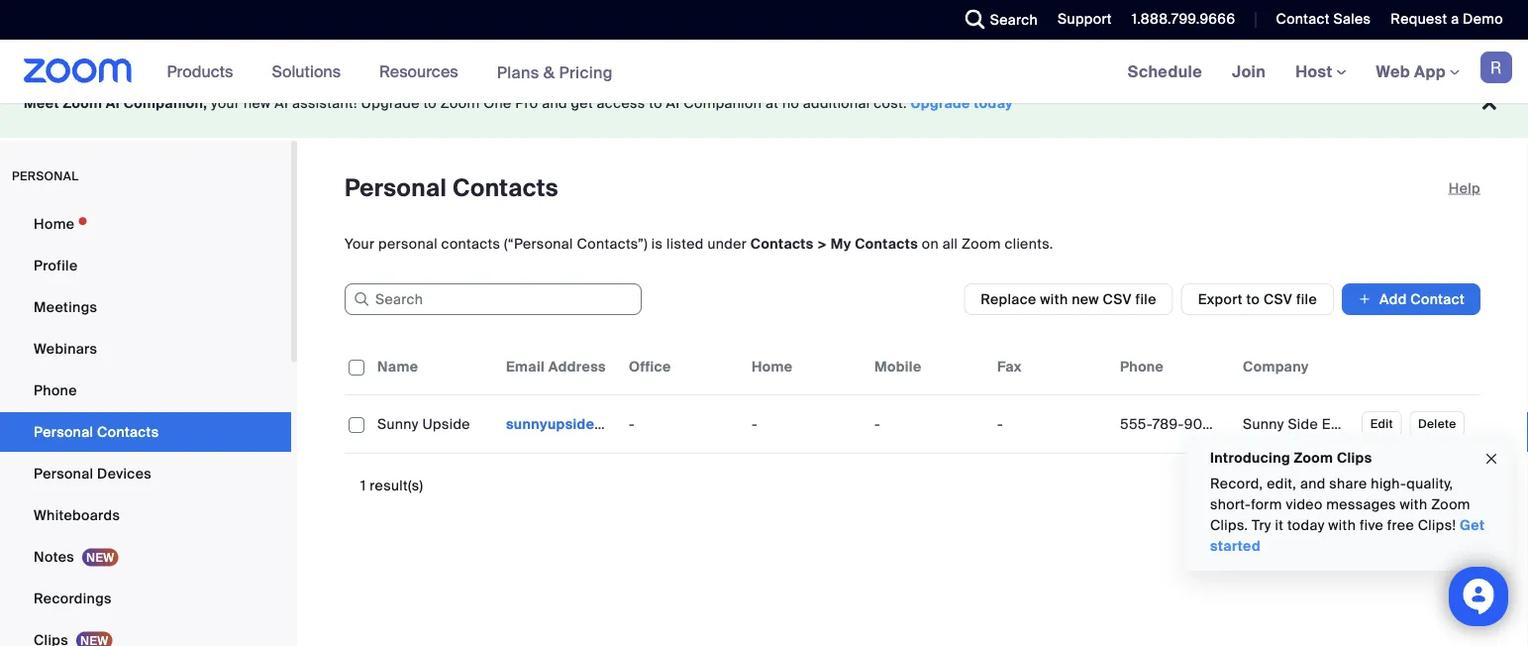 Task type: locate. For each thing, give the bounding box(es) containing it.
0 horizontal spatial ai
[[106, 94, 120, 112]]

upgrade
[[361, 94, 420, 112], [911, 94, 971, 112]]

&
[[544, 62, 555, 82]]

3 ai from the left
[[666, 94, 680, 112]]

zoom down side
[[1295, 448, 1334, 467]]

0 vertical spatial today
[[974, 94, 1014, 112]]

add contact button
[[1343, 283, 1481, 315]]

1 horizontal spatial personal contacts
[[345, 173, 559, 204]]

1 horizontal spatial contact
[[1411, 290, 1466, 308]]

form
[[1252, 495, 1283, 514]]

video
[[1287, 495, 1323, 514]]

ai
[[106, 94, 120, 112], [275, 94, 289, 112], [666, 94, 680, 112]]

with up free
[[1401, 495, 1428, 514]]

banner
[[0, 40, 1529, 105]]

1 result(s)
[[361, 476, 424, 494]]

get
[[571, 94, 593, 112]]

contacts inside personal menu menu
[[97, 423, 159, 441]]

2 horizontal spatial ai
[[666, 94, 680, 112]]

web app
[[1377, 61, 1447, 82]]

2 vertical spatial with
[[1329, 516, 1357, 535]]

1.888.799.9666 button
[[1118, 0, 1241, 40], [1132, 10, 1236, 28]]

sunny
[[378, 415, 419, 433], [1244, 415, 1285, 433]]

sunny left upside
[[378, 415, 419, 433]]

application
[[345, 339, 1481, 454]]

personal contacts up contacts
[[345, 173, 559, 204]]

help link
[[1449, 172, 1481, 204]]

0 vertical spatial home
[[34, 215, 75, 233]]

and left get
[[542, 94, 568, 112]]

ai down solutions
[[275, 94, 289, 112]]

and inside meet zoom ai companion, footer
[[542, 94, 568, 112]]

1 horizontal spatial home
[[752, 357, 793, 376]]

access
[[597, 94, 646, 112]]

upgrade right cost.
[[911, 94, 971, 112]]

edit,
[[1268, 475, 1297, 493]]

2 vertical spatial personal
[[34, 464, 93, 483]]

one
[[484, 94, 512, 112]]

1 horizontal spatial csv
[[1264, 290, 1293, 308]]

pro
[[516, 94, 539, 112]]

1.888.799.9666
[[1132, 10, 1236, 28]]

1 horizontal spatial file
[[1297, 290, 1318, 308]]

plans
[[497, 62, 540, 82]]

personal up personal
[[345, 173, 447, 204]]

request a demo link
[[1377, 0, 1529, 40], [1392, 10, 1504, 28]]

2 upgrade from the left
[[911, 94, 971, 112]]

sunny side eggs
[[1244, 415, 1357, 433]]

>
[[818, 234, 828, 253]]

edit
[[1371, 416, 1394, 432]]

mobile
[[875, 357, 922, 376]]

contact right add
[[1411, 290, 1466, 308]]

five
[[1360, 516, 1384, 535]]

contacts left on
[[855, 234, 919, 253]]

support link
[[1043, 0, 1118, 40], [1058, 10, 1113, 28]]

web app button
[[1377, 61, 1461, 82]]

schedule link
[[1113, 40, 1218, 103]]

zoom inside record, edit, and share high-quality, short-form video messages with zoom clips. try it today with five free clips!
[[1432, 495, 1471, 514]]

contact sales
[[1277, 10, 1372, 28]]

assistant!
[[292, 94, 358, 112]]

0 horizontal spatial with
[[1041, 290, 1069, 308]]

0 horizontal spatial today
[[974, 94, 1014, 112]]

with down messages
[[1329, 516, 1357, 535]]

contacts
[[453, 173, 559, 204], [751, 234, 814, 253], [855, 234, 919, 253], [97, 423, 159, 441]]

demo
[[1464, 10, 1504, 28]]

personal up personal devices
[[34, 423, 93, 441]]

1 horizontal spatial new
[[1072, 290, 1100, 308]]

today down video
[[1288, 516, 1325, 535]]

0 vertical spatial phone
[[1121, 357, 1165, 376]]

web
[[1377, 61, 1411, 82]]

phone down webinars
[[34, 381, 77, 399]]

0 horizontal spatial csv
[[1103, 290, 1132, 308]]

9000
[[1185, 415, 1222, 433]]

0 vertical spatial and
[[542, 94, 568, 112]]

product information navigation
[[152, 40, 628, 105]]

side
[[1289, 415, 1319, 433]]

1 - from the left
[[629, 415, 635, 433]]

contacts up devices
[[97, 423, 159, 441]]

0 horizontal spatial upgrade
[[361, 94, 420, 112]]

search
[[991, 10, 1039, 29]]

file left add icon
[[1297, 290, 1318, 308]]

email address
[[506, 357, 606, 376]]

1 horizontal spatial sunny
[[1244, 415, 1285, 433]]

today down search button
[[974, 94, 1014, 112]]

0 vertical spatial with
[[1041, 290, 1069, 308]]

banner containing products
[[0, 40, 1529, 105]]

contacts up ("personal
[[453, 173, 559, 204]]

0 horizontal spatial personal contacts
[[34, 423, 159, 441]]

with right replace at the top right of the page
[[1041, 290, 1069, 308]]

whiteboards link
[[0, 495, 291, 535]]

personal contacts up personal devices
[[34, 423, 159, 441]]

upgrade down resources at top
[[361, 94, 420, 112]]

sunny up introducing
[[1244, 415, 1285, 433]]

0 horizontal spatial home
[[34, 215, 75, 233]]

to right export
[[1247, 290, 1261, 308]]

0 vertical spatial personal contacts
[[345, 173, 559, 204]]

contact left sales
[[1277, 10, 1331, 28]]

with inside button
[[1041, 290, 1069, 308]]

export
[[1199, 290, 1243, 308]]

new right replace at the top right of the page
[[1072, 290, 1100, 308]]

contact sales link
[[1262, 0, 1377, 40], [1277, 10, 1372, 28]]

and up video
[[1301, 475, 1326, 493]]

0 horizontal spatial sunny
[[378, 415, 419, 433]]

1 sunny from the left
[[378, 415, 419, 433]]

1 vertical spatial phone
[[34, 381, 77, 399]]

1 ai from the left
[[106, 94, 120, 112]]

-
[[629, 415, 635, 433], [752, 415, 758, 433], [875, 415, 881, 433], [998, 415, 1004, 433]]

1 vertical spatial contact
[[1411, 290, 1466, 308]]

zoom right all
[[962, 234, 1002, 253]]

phone
[[1121, 357, 1165, 376], [34, 381, 77, 399]]

schedule
[[1128, 61, 1203, 82]]

csv
[[1103, 290, 1132, 308], [1264, 290, 1293, 308]]

contacts left >
[[751, 234, 814, 253]]

0 vertical spatial new
[[244, 94, 271, 112]]

sunny upside
[[378, 415, 471, 433]]

address
[[549, 357, 606, 376]]

1 horizontal spatial ai
[[275, 94, 289, 112]]

join link
[[1218, 40, 1281, 103]]

application containing name
[[345, 339, 1481, 454]]

ai left companion
[[666, 94, 680, 112]]

on
[[922, 234, 939, 253]]

1 horizontal spatial with
[[1329, 516, 1357, 535]]

2 ai from the left
[[275, 94, 289, 112]]

1 vertical spatial today
[[1288, 516, 1325, 535]]

personal devices link
[[0, 454, 291, 493]]

0 horizontal spatial new
[[244, 94, 271, 112]]

name
[[378, 357, 418, 376]]

2 sunny from the left
[[1244, 415, 1285, 433]]

share
[[1330, 475, 1368, 493]]

host
[[1296, 61, 1337, 82]]

to down resources at top
[[424, 94, 437, 112]]

file
[[1136, 290, 1157, 308], [1297, 290, 1318, 308]]

1 file from the left
[[1136, 290, 1157, 308]]

0 horizontal spatial file
[[1136, 290, 1157, 308]]

0 horizontal spatial and
[[542, 94, 568, 112]]

3 - from the left
[[875, 415, 881, 433]]

555-789-9000
[[1121, 415, 1222, 433]]

plans & pricing
[[497, 62, 613, 82]]

ai down zoom logo
[[106, 94, 120, 112]]

webinars
[[34, 339, 97, 358]]

zoom up clips!
[[1432, 495, 1471, 514]]

record,
[[1211, 475, 1264, 493]]

1 vertical spatial personal contacts
[[34, 423, 159, 441]]

search button
[[951, 0, 1043, 40]]

2 csv from the left
[[1264, 290, 1293, 308]]

new right your
[[244, 94, 271, 112]]

add contact
[[1380, 290, 1466, 308]]

2 horizontal spatial to
[[1247, 290, 1261, 308]]

contact
[[1277, 10, 1331, 28], [1411, 290, 1466, 308]]

replace with new csv file
[[981, 290, 1157, 308]]

0 vertical spatial contact
[[1277, 10, 1331, 28]]

1 horizontal spatial and
[[1301, 475, 1326, 493]]

2 file from the left
[[1297, 290, 1318, 308]]

1 vertical spatial with
[[1401, 495, 1428, 514]]

recordings
[[34, 589, 112, 607]]

1 horizontal spatial upgrade
[[911, 94, 971, 112]]

personal up whiteboards
[[34, 464, 93, 483]]

new inside meet zoom ai companion, footer
[[244, 94, 271, 112]]

contacts")
[[577, 234, 648, 253]]

get started
[[1211, 516, 1486, 555]]

company
[[1244, 357, 1310, 376]]

to right access
[[649, 94, 663, 112]]

1 horizontal spatial today
[[1288, 516, 1325, 535]]

your
[[345, 234, 375, 253]]

home inside personal menu menu
[[34, 215, 75, 233]]

1 vertical spatial personal
[[34, 423, 93, 441]]

1 horizontal spatial phone
[[1121, 357, 1165, 376]]

0 vertical spatial personal
[[345, 173, 447, 204]]

0 horizontal spatial phone
[[34, 381, 77, 399]]

and inside record, edit, and share high-quality, short-form video messages with zoom clips. try it today with five free clips!
[[1301, 475, 1326, 493]]

is
[[652, 234, 663, 253]]

personal menu menu
[[0, 204, 291, 646]]

contacts
[[442, 234, 501, 253]]

1 vertical spatial new
[[1072, 290, 1100, 308]]

phone up '555-'
[[1121, 357, 1165, 376]]

devices
[[97, 464, 152, 483]]

zoom logo image
[[24, 58, 132, 83]]

file left export
[[1136, 290, 1157, 308]]

personal inside 'link'
[[34, 464, 93, 483]]

1 vertical spatial and
[[1301, 475, 1326, 493]]

personal contacts
[[345, 173, 559, 204], [34, 423, 159, 441]]

789-
[[1153, 415, 1185, 433]]

zoom left one
[[441, 94, 480, 112]]

notes
[[34, 547, 74, 566]]



Task type: vqa. For each thing, say whether or not it's contained in the screenshot.
"product information" navigation
yes



Task type: describe. For each thing, give the bounding box(es) containing it.
resources button
[[380, 40, 467, 103]]

profile picture image
[[1481, 52, 1513, 83]]

phone inside personal menu menu
[[34, 381, 77, 399]]

Search Contacts Input text field
[[345, 283, 642, 315]]

add image
[[1359, 289, 1372, 309]]

notes link
[[0, 537, 291, 577]]

delete
[[1419, 416, 1457, 432]]

email
[[506, 357, 545, 376]]

get
[[1461, 516, 1486, 535]]

personal for personal devices 'link'
[[34, 464, 93, 483]]

delete button
[[1411, 411, 1466, 437]]

eggs
[[1323, 415, 1357, 433]]

pricing
[[559, 62, 613, 82]]

1 csv from the left
[[1103, 290, 1132, 308]]

personal contacts inside personal menu menu
[[34, 423, 159, 441]]

0 horizontal spatial contact
[[1277, 10, 1331, 28]]

upgrade today link
[[911, 94, 1014, 112]]

personal
[[12, 168, 79, 184]]

2 - from the left
[[752, 415, 758, 433]]

home link
[[0, 204, 291, 244]]

sunny for sunny side eggs
[[1244, 415, 1285, 433]]

clips
[[1338, 448, 1373, 467]]

phone link
[[0, 371, 291, 410]]

result(s)
[[370, 476, 424, 494]]

under
[[708, 234, 747, 253]]

no
[[783, 94, 800, 112]]

add
[[1380, 290, 1408, 308]]

close image
[[1484, 448, 1500, 470]]

today inside record, edit, and share high-quality, short-form video messages with zoom clips. try it today with five free clips!
[[1288, 516, 1325, 535]]

meetings
[[34, 298, 97, 316]]

started
[[1211, 537, 1261, 555]]

messages
[[1327, 495, 1397, 514]]

new inside button
[[1072, 290, 1100, 308]]

clients.
[[1005, 234, 1054, 253]]

1
[[361, 476, 366, 494]]

introducing
[[1211, 448, 1291, 467]]

high-
[[1372, 475, 1407, 493]]

cost.
[[874, 94, 907, 112]]

join
[[1233, 61, 1267, 82]]

my
[[831, 234, 852, 253]]

clips!
[[1419, 516, 1457, 535]]

clips.
[[1211, 516, 1249, 535]]

to inside button
[[1247, 290, 1261, 308]]

quality,
[[1407, 475, 1454, 493]]

personal for personal contacts link
[[34, 423, 93, 441]]

replace
[[981, 290, 1037, 308]]

help
[[1449, 179, 1481, 197]]

your
[[211, 94, 240, 112]]

additional
[[803, 94, 871, 112]]

introducing zoom clips
[[1211, 448, 1373, 467]]

2 horizontal spatial with
[[1401, 495, 1428, 514]]

sunnyupside33@gmail.com link
[[506, 415, 697, 433]]

free
[[1388, 516, 1415, 535]]

record, edit, and share high-quality, short-form video messages with zoom clips. try it today with five free clips!
[[1211, 475, 1471, 535]]

edit button
[[1362, 411, 1403, 437]]

zoom down zoom logo
[[63, 94, 102, 112]]

upside
[[423, 415, 471, 433]]

recordings link
[[0, 579, 291, 618]]

1 vertical spatial home
[[752, 357, 793, 376]]

your personal contacts  ("personal contacts") is listed under contacts > my contacts on all zoom clients.
[[345, 234, 1054, 253]]

meet zoom ai companion, your new ai assistant! upgrade to zoom one pro and get access to ai companion at no additional cost. upgrade today
[[24, 94, 1014, 112]]

personal contacts link
[[0, 412, 291, 452]]

all
[[943, 234, 958, 253]]

personal
[[379, 234, 438, 253]]

1.888.799.9666 button up "schedule" 'link'
[[1132, 10, 1236, 28]]

("personal
[[504, 234, 574, 253]]

replace with new csv file button
[[964, 283, 1174, 315]]

1.888.799.9666 button up schedule
[[1118, 0, 1241, 40]]

webinars link
[[0, 329, 291, 369]]

support
[[1058, 10, 1113, 28]]

meet zoom ai companion, footer
[[0, 69, 1529, 138]]

try
[[1253, 516, 1272, 535]]

0 horizontal spatial to
[[424, 94, 437, 112]]

1 horizontal spatial to
[[649, 94, 663, 112]]

personal devices
[[34, 464, 152, 483]]

export to csv file button
[[1182, 283, 1335, 315]]

host button
[[1296, 61, 1347, 82]]

companion
[[684, 94, 762, 112]]

4 - from the left
[[998, 415, 1004, 433]]

meetings link
[[0, 287, 291, 327]]

meet
[[24, 94, 59, 112]]

fax
[[998, 357, 1022, 376]]

today inside meet zoom ai companion, footer
[[974, 94, 1014, 112]]

contact inside button
[[1411, 290, 1466, 308]]

profile
[[34, 256, 78, 274]]

get started link
[[1211, 516, 1486, 555]]

1 upgrade from the left
[[361, 94, 420, 112]]

office
[[629, 357, 671, 376]]

555-
[[1121, 415, 1153, 433]]

it
[[1276, 516, 1284, 535]]

products button
[[167, 40, 242, 103]]

sales
[[1334, 10, 1372, 28]]

products
[[167, 61, 233, 82]]

listed
[[667, 234, 704, 253]]

meetings navigation
[[1113, 40, 1529, 105]]

sunny for sunny upside
[[378, 415, 419, 433]]

short-
[[1211, 495, 1252, 514]]

app
[[1415, 61, 1447, 82]]



